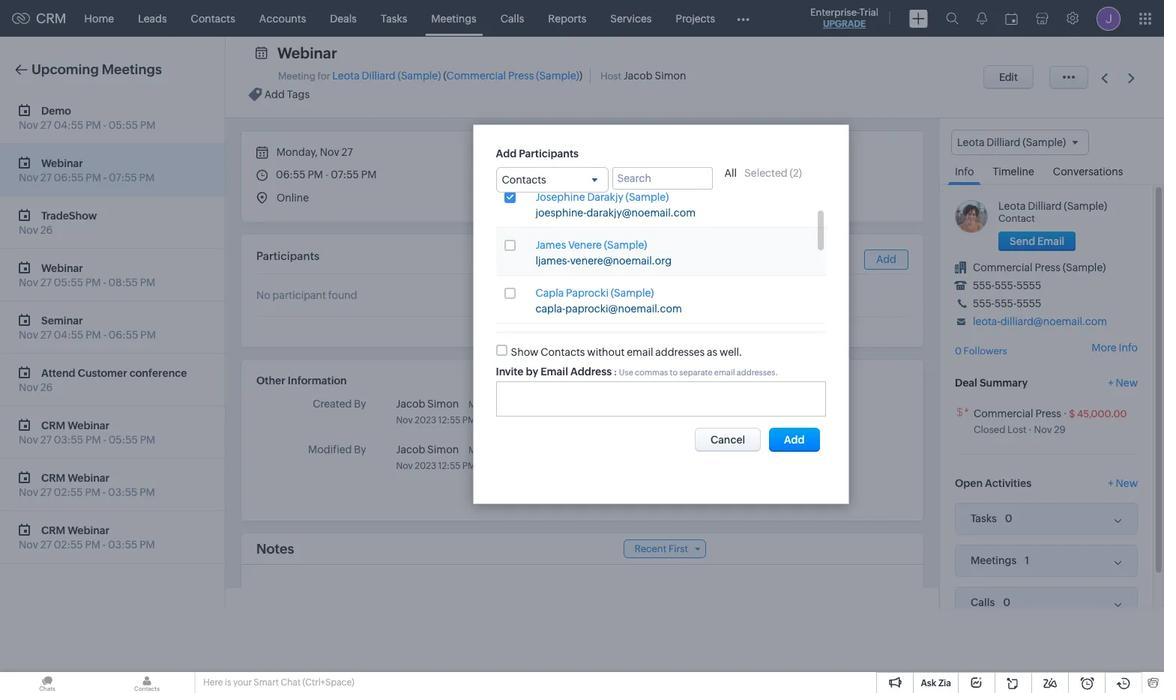 Task type: vqa. For each thing, say whether or not it's contained in the screenshot.
Free Upgrade on the right top of the page
no



Task type: locate. For each thing, give the bounding box(es) containing it.
05:55 inside demo nov 27 04:55 pm - 05:55 pm
[[109, 119, 138, 131]]

dilliard right for
[[362, 70, 396, 82]]

your
[[233, 678, 252, 688]]

06:55 inside webinar nov 27 06:55 pm - 07:55 pm
[[54, 172, 84, 184]]

1 vertical spatial contacts
[[502, 174, 546, 186]]

recent first
[[635, 544, 688, 555]]

0 vertical spatial crm webinar nov 27 02:55 pm - 03:55 pm
[[19, 472, 155, 499]]

email
[[627, 346, 653, 358], [714, 368, 735, 377]]

followers
[[964, 346, 1008, 357]]

04:55 inside seminar nov 27 04:55 pm - 06:55 pm
[[54, 329, 83, 341]]

1 by from the top
[[354, 398, 366, 410]]

contacts inside field
[[502, 174, 546, 186]]

(sample) inside james venere (sample) ljames-venere@noemail.org
[[604, 239, 647, 251]]

1 horizontal spatial commercial press (sample) link
[[973, 262, 1106, 274]]

(sample) inside capla paprocki (sample) capla-paprocki@noemail.com
[[611, 287, 654, 299]]

no participant found
[[256, 289, 357, 301]]

nov inside webinar nov 27 06:55 pm - 07:55 pm
[[19, 172, 38, 184]]

jacob for created by
[[396, 398, 425, 410]]

separate
[[680, 368, 713, 377]]

2 mon, 27 nov 2023 12:55 pm from the top
[[396, 445, 501, 472]]

chat
[[281, 678, 301, 688]]

06:55 up online
[[276, 169, 306, 181]]

Search text field
[[612, 167, 713, 189]]

here
[[203, 678, 223, 688]]

nov inside commercial press · $ 45,000.00 closed lost · nov 29
[[1034, 424, 1052, 435]]

· left $
[[1064, 408, 1067, 420]]

1 horizontal spatial participants
[[519, 147, 579, 159]]

participants up contacts field
[[519, 147, 579, 159]]

06:55 up customer
[[109, 329, 138, 341]]

1 vertical spatial 2023
[[415, 461, 436, 472]]

jacob simon for modified by
[[396, 444, 459, 456]]

commercial press (sample) link up leota-dilliard@noemail.com link
[[973, 262, 1106, 274]]

1 vertical spatial 04:55
[[54, 329, 83, 341]]

1 vertical spatial info
[[1119, 342, 1138, 354]]

0 horizontal spatial 07:55
[[109, 172, 137, 184]]

06:55
[[276, 169, 306, 181], [54, 172, 84, 184], [109, 329, 138, 341]]

all selected ( 2 )
[[725, 167, 802, 179]]

· right 'lost'
[[1029, 424, 1032, 435]]

meetings down leads link
[[102, 61, 162, 77]]

27 inside demo nov 27 04:55 pm - 05:55 pm
[[40, 119, 52, 131]]

1 vertical spatial + new
[[1108, 477, 1138, 489]]

0 horizontal spatial ·
[[1029, 424, 1032, 435]]

0 vertical spatial 555-555-5555
[[973, 280, 1042, 292]]

(sample) for james venere (sample) ljames-venere@noemail.org
[[604, 239, 647, 251]]

12:55
[[438, 415, 461, 426], [438, 461, 461, 472]]

08:55
[[108, 277, 138, 289]]

jacob right modified by
[[396, 444, 425, 456]]

0 horizontal spatial email
[[627, 346, 653, 358]]

2 vertical spatial simon
[[427, 444, 459, 456]]

open
[[955, 477, 983, 489]]

meeting
[[278, 70, 316, 82]]

deal summary
[[955, 377, 1028, 389]]

1 vertical spatial simon
[[427, 398, 459, 410]]

2 vertical spatial commercial
[[974, 408, 1034, 420]]

1 mon, from the top
[[469, 400, 490, 410]]

2 by from the top
[[354, 444, 366, 456]]

email down well.
[[714, 368, 735, 377]]

1 vertical spatial crm webinar nov 27 02:55 pm - 03:55 pm
[[19, 524, 155, 551]]

venere@noemail.org
[[570, 255, 672, 267]]

( down meetings "link"
[[443, 70, 446, 82]]

1 vertical spatial dilliard
[[1028, 200, 1062, 212]]

5555 up leota-dilliard@noemail.com link
[[1017, 298, 1042, 310]]

press for commercial press (sample)
[[1035, 262, 1061, 274]]

jacob simon for created by
[[396, 398, 459, 410]]

upcoming meetings
[[31, 61, 162, 77]]

show contacts without email addresses as well.
[[511, 346, 742, 358]]

ask zia
[[921, 679, 951, 689]]

5555 down commercial press (sample)
[[1017, 280, 1042, 292]]

1 horizontal spatial add
[[496, 147, 517, 159]]

1 jacob simon from the top
[[396, 398, 459, 410]]

) right selected
[[799, 167, 802, 179]]

None button
[[984, 65, 1034, 89], [999, 232, 1076, 251], [769, 428, 820, 452], [984, 65, 1034, 89], [999, 232, 1076, 251], [769, 428, 820, 452]]

other information
[[256, 375, 347, 387]]

email up invite by email address : use commas to separate email addresses.
[[627, 346, 653, 358]]

deals link
[[318, 0, 369, 36]]

555-555-5555
[[973, 280, 1042, 292], [973, 298, 1042, 310]]

$
[[1069, 408, 1076, 420]]

participants up participant
[[256, 250, 320, 262]]

) left host
[[579, 70, 583, 82]]

(sample) inside josephine darakjy (sample) joesphine-darakjy@noemail.com
[[626, 191, 669, 203]]

2 mon, from the top
[[469, 445, 490, 456]]

0 vertical spatial mon, 27 nov 2023 12:55 pm
[[396, 400, 501, 426]]

services
[[611, 12, 652, 24]]

add for tags
[[265, 89, 285, 101]]

1 + new from the top
[[1108, 377, 1138, 389]]

1 vertical spatial leota
[[999, 200, 1026, 212]]

(sample) down tasks
[[398, 70, 441, 82]]

participants
[[519, 147, 579, 159], [256, 250, 320, 262]]

crm link
[[12, 10, 66, 26]]

commercial for commercial press · $ 45,000.00 closed lost · nov 29
[[974, 408, 1034, 420]]

commercial inside commercial press · $ 45,000.00 closed lost · nov 29
[[974, 408, 1034, 420]]

press up the 29
[[1036, 408, 1062, 420]]

lost
[[1008, 424, 1027, 435]]

0 vertical spatial 26
[[40, 224, 53, 236]]

07:55
[[331, 169, 359, 181], [109, 172, 137, 184]]

06:55 up tradeshow
[[54, 172, 84, 184]]

info right more
[[1119, 342, 1138, 354]]

nov inside seminar nov 27 04:55 pm - 06:55 pm
[[19, 329, 38, 341]]

attend
[[41, 367, 75, 379]]

josephine darakjy (sample) link
[[536, 191, 669, 204]]

capla paprocki (sample) link
[[536, 287, 654, 300]]

26 inside tradeshow nov 26
[[40, 224, 53, 236]]

signals image
[[977, 12, 987, 25]]

26
[[40, 224, 53, 236], [40, 382, 53, 394]]

by right modified
[[354, 444, 366, 456]]

2 horizontal spatial add
[[876, 253, 897, 265]]

commercial
[[446, 70, 506, 82], [973, 262, 1033, 274], [974, 408, 1034, 420]]

leota-
[[973, 316, 1001, 328]]

without
[[587, 346, 625, 358]]

email
[[541, 366, 568, 378]]

555-555-5555 down commercial press (sample)
[[973, 280, 1042, 292]]

simon for created by
[[427, 398, 459, 410]]

1 555-555-5555 from the top
[[973, 280, 1042, 292]]

webinar inside webinar nov 27 06:55 pm - 07:55 pm
[[41, 157, 83, 169]]

26 down tradeshow
[[40, 224, 53, 236]]

leota dilliard (sample) link up contact
[[999, 200, 1107, 212]]

next record image
[[1128, 73, 1138, 83]]

jacob right created by
[[396, 398, 425, 410]]

mon, for created by
[[469, 400, 490, 410]]

1 vertical spatial 05:55
[[54, 277, 83, 289]]

press for commercial press · $ 45,000.00 closed lost · nov 29
[[1036, 408, 1062, 420]]

2 vertical spatial contacts
[[541, 346, 585, 358]]

1 vertical spatial jacob
[[396, 398, 425, 410]]

1 vertical spatial mon, 27 nov 2023 12:55 pm
[[396, 445, 501, 472]]

press down the calls link
[[508, 70, 534, 82]]

add participants
[[496, 147, 579, 159]]

2 vertical spatial press
[[1036, 408, 1062, 420]]

0 vertical spatial 03:55
[[54, 434, 83, 446]]

1 vertical spatial jacob simon
[[396, 444, 459, 456]]

03:55
[[54, 434, 83, 446], [108, 487, 137, 499], [108, 539, 137, 551]]

info
[[955, 166, 974, 178], [1119, 342, 1138, 354]]

1 vertical spatial email
[[714, 368, 735, 377]]

(sample) down conversations
[[1064, 200, 1107, 212]]

timeline
[[993, 166, 1035, 178]]

here is your smart chat (ctrl+space)
[[203, 678, 354, 688]]

leota dilliard (sample) link down tasks
[[332, 70, 441, 82]]

0 vertical spatial (
[[443, 70, 446, 82]]

07:55 down demo nov 27 04:55 pm - 05:55 pm
[[109, 172, 137, 184]]

1 vertical spatial 5555
[[1017, 298, 1042, 310]]

info left timeline
[[955, 166, 974, 178]]

found
[[328, 289, 357, 301]]

0 vertical spatial jacob simon
[[396, 398, 459, 410]]

1 horizontal spatial info
[[1119, 342, 1138, 354]]

1 vertical spatial ·
[[1029, 424, 1032, 435]]

commercial down contact
[[973, 262, 1033, 274]]

1 vertical spatial (
[[790, 167, 793, 179]]

1 vertical spatial add
[[496, 147, 517, 159]]

activities
[[985, 477, 1032, 489]]

1 vertical spatial 02:55
[[54, 539, 83, 551]]

tasks
[[381, 12, 407, 24]]

1 horizontal spatial meetings
[[431, 12, 477, 24]]

use
[[619, 368, 633, 377]]

04:55 down seminar at top
[[54, 329, 83, 341]]

2 04:55 from the top
[[54, 329, 83, 341]]

1 vertical spatial by
[[354, 444, 366, 456]]

deal
[[955, 377, 978, 389]]

nov inside tradeshow nov 26
[[19, 224, 38, 236]]

+ new down the more info link
[[1108, 377, 1138, 389]]

tradeshow
[[41, 210, 97, 222]]

05:55 up webinar nov 27 06:55 pm - 07:55 pm
[[109, 119, 138, 131]]

leota inside leota dilliard (sample) contact
[[999, 200, 1026, 212]]

by for created by
[[354, 398, 366, 410]]

commercial up 'lost'
[[974, 408, 1034, 420]]

1 horizontal spatial leota
[[999, 200, 1026, 212]]

(sample) up dilliard@noemail.com
[[1063, 262, 1106, 274]]

0 horizontal spatial info
[[955, 166, 974, 178]]

1 horizontal spatial 07:55
[[331, 169, 359, 181]]

0 vertical spatial add
[[265, 89, 285, 101]]

nov inside demo nov 27 04:55 pm - 05:55 pm
[[19, 119, 38, 131]]

press
[[508, 70, 534, 82], [1035, 262, 1061, 274], [1036, 408, 1062, 420]]

07:55 down monday, nov 27
[[331, 169, 359, 181]]

(sample) up paprocki@noemail.com
[[611, 287, 654, 299]]

crm inside the crm webinar nov 27 03:55 pm - 05:55 pm
[[41, 419, 65, 431]]

0 vertical spatial ·
[[1064, 408, 1067, 420]]

2 555-555-5555 from the top
[[973, 298, 1042, 310]]

2
[[793, 167, 799, 179]]

mon, 27 nov 2023 12:55 pm for created by
[[396, 400, 501, 426]]

0 vertical spatial meetings
[[431, 12, 477, 24]]

1 horizontal spatial email
[[714, 368, 735, 377]]

dilliard up contact
[[1028, 200, 1062, 212]]

(sample) for josephine darakjy (sample) joesphine-darakjy@noemail.com
[[626, 191, 669, 203]]

1 horizontal spatial leota dilliard (sample) link
[[999, 200, 1107, 212]]

0 vertical spatial by
[[354, 398, 366, 410]]

meetings inside meetings "link"
[[431, 12, 477, 24]]

1 vertical spatial new
[[1116, 477, 1138, 489]]

add
[[265, 89, 285, 101], [496, 147, 517, 159], [876, 253, 897, 265]]

1 mon, 27 nov 2023 12:55 pm from the top
[[396, 400, 501, 426]]

contacts right leads
[[191, 12, 235, 24]]

1 vertical spatial participants
[[256, 250, 320, 262]]

26 down "attend"
[[40, 382, 53, 394]]

by right created
[[354, 398, 366, 410]]

jacob for modified by
[[396, 444, 425, 456]]

0 horizontal spatial leota
[[332, 70, 360, 82]]

1 vertical spatial )
[[799, 167, 802, 179]]

simon
[[655, 70, 686, 82], [427, 398, 459, 410], [427, 444, 459, 456]]

04:55 for demo
[[54, 119, 83, 131]]

james venere (sample) link
[[536, 239, 647, 252]]

0 vertical spatial new
[[1116, 377, 1138, 389]]

0 horizontal spatial add
[[265, 89, 285, 101]]

1 vertical spatial 555-555-5555
[[973, 298, 1042, 310]]

0 horizontal spatial 06:55
[[54, 172, 84, 184]]

- inside seminar nov 27 04:55 pm - 06:55 pm
[[103, 329, 106, 341]]

1 2023 from the top
[[415, 415, 436, 426]]

2 vertical spatial 05:55
[[108, 434, 138, 446]]

selected
[[745, 167, 788, 179]]

27 inside seminar nov 27 04:55 pm - 06:55 pm
[[40, 329, 52, 341]]

+ new down 45,000.00
[[1108, 477, 1138, 489]]

leota right for
[[332, 70, 360, 82]]

add for participants
[[496, 147, 517, 159]]

meetings left calls
[[431, 12, 477, 24]]

commercial press (sample) link down the calls link
[[446, 70, 579, 82]]

1 horizontal spatial dilliard
[[1028, 200, 1062, 212]]

1 26 from the top
[[40, 224, 53, 236]]

12:55 for created by
[[438, 415, 461, 426]]

0 vertical spatial 04:55
[[54, 119, 83, 131]]

new
[[1116, 377, 1138, 389], [1116, 477, 1138, 489]]

2 vertical spatial jacob
[[396, 444, 425, 456]]

paprocki
[[566, 287, 609, 299]]

1 vertical spatial commercial press (sample) link
[[973, 262, 1106, 274]]

(sample) up venere@noemail.org
[[604, 239, 647, 251]]

1 vertical spatial +
[[1108, 477, 1114, 489]]

2 2023 from the top
[[415, 461, 436, 472]]

1 horizontal spatial (
[[790, 167, 793, 179]]

paprocki@noemail.com
[[566, 303, 682, 315]]

0 horizontal spatial commercial press (sample) link
[[446, 70, 579, 82]]

(sample) inside leota dilliard (sample) contact
[[1064, 200, 1107, 212]]

jacob right host
[[624, 70, 653, 82]]

05:55 up seminar at top
[[54, 277, 83, 289]]

invite by email address : use commas to separate email addresses.
[[496, 366, 778, 378]]

crm webinar nov 27 03:55 pm - 05:55 pm
[[19, 419, 155, 446]]

meetings
[[431, 12, 477, 24], [102, 61, 162, 77]]

555-555-5555 up leota-
[[973, 298, 1042, 310]]

1 vertical spatial 03:55
[[108, 487, 137, 499]]

0 vertical spatial 02:55
[[54, 487, 83, 499]]

leota up contact
[[999, 200, 1026, 212]]

leota dilliard (sample) link
[[332, 70, 441, 82], [999, 200, 1107, 212]]

email inside invite by email address : use commas to separate email addresses.
[[714, 368, 735, 377]]

07:55 inside webinar nov 27 06:55 pm - 07:55 pm
[[109, 172, 137, 184]]

0 vertical spatial +
[[1108, 377, 1114, 389]]

( right selected
[[790, 167, 793, 179]]

new down 45,000.00
[[1116, 477, 1138, 489]]

2 12:55 from the top
[[438, 461, 461, 472]]

-
[[103, 119, 106, 131], [325, 169, 329, 181], [103, 172, 107, 184], [103, 277, 106, 289], [103, 329, 106, 341], [103, 434, 106, 446], [103, 487, 106, 499], [103, 539, 106, 551]]

crm webinar nov 27 02:55 pm - 03:55 pm
[[19, 472, 155, 499], [19, 524, 155, 551]]

0 vertical spatial participants
[[519, 147, 579, 159]]

0 vertical spatial 2023
[[415, 415, 436, 426]]

0 vertical spatial 12:55
[[438, 415, 461, 426]]

2 jacob simon from the top
[[396, 444, 459, 456]]

reports link
[[536, 0, 599, 36]]

0 vertical spatial + new
[[1108, 377, 1138, 389]]

press inside commercial press · $ 45,000.00 closed lost · nov 29
[[1036, 408, 1062, 420]]

06:55 inside seminar nov 27 04:55 pm - 06:55 pm
[[109, 329, 138, 341]]

1 vertical spatial 26
[[40, 382, 53, 394]]

2 26 from the top
[[40, 382, 53, 394]]

2 vertical spatial add
[[876, 253, 897, 265]]

04:55 down 'demo'
[[54, 119, 83, 131]]

0 vertical spatial 05:55
[[109, 119, 138, 131]]

contacts down the add participants
[[502, 174, 546, 186]]

webinar nov 27 05:55 pm - 08:55 pm
[[19, 262, 155, 289]]

contacts link
[[179, 0, 247, 36]]

1 vertical spatial 12:55
[[438, 461, 461, 472]]

(ctrl+space)
[[303, 678, 354, 688]]

03:55 inside the crm webinar nov 27 03:55 pm - 05:55 pm
[[54, 434, 83, 446]]

1 vertical spatial press
[[1035, 262, 1061, 274]]

1 vertical spatial commercial
[[973, 262, 1033, 274]]

new down the more info link
[[1116, 377, 1138, 389]]

chats image
[[0, 673, 94, 694]]

(sample) for commercial press (sample)
[[1063, 262, 1106, 274]]

27 inside webinar nov 27 06:55 pm - 07:55 pm
[[40, 172, 52, 184]]

+ down 45,000.00
[[1108, 477, 1114, 489]]

josephine darakjy (sample) joesphine-darakjy@noemail.com
[[536, 191, 696, 219]]

nov inside webinar nov 27 05:55 pm - 08:55 pm
[[19, 277, 38, 289]]

·
[[1064, 408, 1067, 420], [1029, 424, 1032, 435]]

press up dilliard@noemail.com
[[1035, 262, 1061, 274]]

commercial down meetings "link"
[[446, 70, 506, 82]]

1 vertical spatial mon,
[[469, 445, 490, 456]]

(sample)
[[398, 70, 441, 82], [536, 70, 579, 82], [626, 191, 669, 203], [1064, 200, 1107, 212], [604, 239, 647, 251], [1063, 262, 1106, 274], [611, 287, 654, 299]]

commercial for commercial press (sample)
[[973, 262, 1033, 274]]

previous record image
[[1102, 73, 1108, 83]]

0 horizontal spatial )
[[579, 70, 583, 82]]

0 vertical spatial commercial press (sample) link
[[446, 70, 579, 82]]

04:55 inside demo nov 27 04:55 pm - 05:55 pm
[[54, 119, 83, 131]]

contacts up email
[[541, 346, 585, 358]]

1 12:55 from the top
[[438, 415, 461, 426]]

+ up 45,000.00
[[1108, 377, 1114, 389]]

05:55 down attend customer conference nov 26
[[108, 434, 138, 446]]

darakjy@noemail.com
[[587, 207, 696, 219]]

attend customer conference nov 26
[[19, 367, 187, 394]]

06:55 pm - 07:55 pm
[[276, 169, 377, 181]]

1 horizontal spatial 06:55
[[109, 329, 138, 341]]

29
[[1054, 424, 1066, 435]]

0 horizontal spatial leota dilliard (sample) link
[[332, 70, 441, 82]]

zia
[[939, 679, 951, 689]]

1 04:55 from the top
[[54, 119, 83, 131]]

0 vertical spatial contacts
[[191, 12, 235, 24]]

host
[[600, 70, 622, 82]]

0 vertical spatial mon,
[[469, 400, 490, 410]]

0 vertical spatial jacob
[[624, 70, 653, 82]]

(sample) up darakjy@noemail.com
[[626, 191, 669, 203]]



Task type: describe. For each thing, give the bounding box(es) containing it.
0 horizontal spatial (
[[443, 70, 446, 82]]

+ new link
[[1108, 377, 1138, 396]]

Contacts field
[[496, 167, 608, 192]]

deals
[[330, 12, 357, 24]]

conversations
[[1053, 166, 1123, 178]]

josephine
[[536, 191, 585, 203]]

meetings link
[[419, 0, 489, 36]]

venere
[[568, 239, 602, 251]]

(sample) for capla paprocki (sample) capla-paprocki@noemail.com
[[611, 287, 654, 299]]

0 horizontal spatial participants
[[256, 250, 320, 262]]

1 5555 from the top
[[1017, 280, 1042, 292]]

addresses
[[656, 346, 705, 358]]

enterprise-trial upgrade
[[811, 7, 879, 29]]

all link
[[725, 167, 737, 179]]

2 + new from the top
[[1108, 477, 1138, 489]]

0 horizontal spatial dilliard
[[362, 70, 396, 82]]

0 vertical spatial commercial
[[446, 70, 506, 82]]

customer
[[78, 367, 127, 379]]

0 followers
[[955, 346, 1008, 357]]

(sample) left host
[[536, 70, 579, 82]]

1 + from the top
[[1108, 377, 1114, 389]]

ljames-
[[536, 255, 570, 267]]

created
[[313, 398, 352, 410]]

0 vertical spatial leota
[[332, 70, 360, 82]]

is
[[225, 678, 231, 688]]

first
[[669, 544, 688, 555]]

commercial press · $ 45,000.00 closed lost · nov 29
[[974, 408, 1127, 435]]

- inside webinar nov 27 05:55 pm - 08:55 pm
[[103, 277, 106, 289]]

by for modified by
[[354, 444, 366, 456]]

signals element
[[968, 0, 996, 37]]

27 inside webinar nov 27 05:55 pm - 08:55 pm
[[40, 277, 52, 289]]

addresses.
[[737, 368, 778, 377]]

2023 for modified by
[[415, 461, 436, 472]]

0 horizontal spatial meetings
[[102, 61, 162, 77]]

capla
[[536, 287, 564, 299]]

0 vertical spatial )
[[579, 70, 583, 82]]

- inside the crm webinar nov 27 03:55 pm - 05:55 pm
[[103, 434, 106, 446]]

all
[[725, 167, 737, 179]]

1 crm webinar nov 27 02:55 pm - 03:55 pm from the top
[[19, 472, 155, 499]]

services link
[[599, 0, 664, 36]]

nov inside the crm webinar nov 27 03:55 pm - 05:55 pm
[[19, 434, 38, 446]]

- inside demo nov 27 04:55 pm - 05:55 pm
[[103, 119, 106, 131]]

1 02:55 from the top
[[54, 487, 83, 499]]

contacts for contacts field
[[502, 174, 546, 186]]

more info link
[[1092, 342, 1138, 354]]

well.
[[720, 346, 742, 358]]

contacts for contacts link
[[191, 12, 235, 24]]

2023 for created by
[[415, 415, 436, 426]]

dilliard inside leota dilliard (sample) contact
[[1028, 200, 1062, 212]]

capla-
[[536, 303, 566, 315]]

joesphine-
[[536, 207, 587, 219]]

closed
[[974, 424, 1006, 435]]

2 horizontal spatial 06:55
[[276, 169, 306, 181]]

:
[[614, 366, 617, 378]]

2 + from the top
[[1108, 477, 1114, 489]]

1 horizontal spatial ·
[[1064, 408, 1067, 420]]

mon, for modified by
[[469, 445, 490, 456]]

to
[[670, 368, 678, 377]]

demo
[[41, 105, 71, 117]]

contacts image
[[100, 673, 194, 694]]

tags
[[287, 89, 310, 101]]

04:55 for seminar
[[54, 329, 83, 341]]

webinar inside webinar nov 27 05:55 pm - 08:55 pm
[[41, 262, 83, 274]]

nov inside attend customer conference nov 26
[[19, 382, 38, 394]]

darakjy
[[587, 191, 624, 203]]

commas
[[635, 368, 668, 377]]

ask
[[921, 679, 937, 689]]

more
[[1092, 342, 1117, 354]]

0 vertical spatial email
[[627, 346, 653, 358]]

other
[[256, 375, 285, 387]]

0 vertical spatial leota dilliard (sample) link
[[332, 70, 441, 82]]

for
[[318, 70, 330, 82]]

show
[[511, 346, 539, 358]]

2 02:55 from the top
[[54, 539, 83, 551]]

26 inside attend customer conference nov 26
[[40, 382, 53, 394]]

summary
[[980, 377, 1028, 389]]

home
[[84, 12, 114, 24]]

0 vertical spatial press
[[508, 70, 534, 82]]

12:55 for modified by
[[438, 461, 461, 472]]

05:55 inside the crm webinar nov 27 03:55 pm - 05:55 pm
[[108, 434, 138, 446]]

home link
[[72, 0, 126, 36]]

webinar inside the crm webinar nov 27 03:55 pm - 05:55 pm
[[68, 419, 110, 431]]

participant
[[273, 289, 326, 301]]

1 new from the top
[[1116, 377, 1138, 389]]

demo nov 27 04:55 pm - 05:55 pm
[[19, 105, 156, 131]]

2 crm webinar nov 27 02:55 pm - 03:55 pm from the top
[[19, 524, 155, 551]]

timeline link
[[986, 155, 1042, 185]]

modified
[[308, 444, 352, 456]]

0 vertical spatial simon
[[655, 70, 686, 82]]

invite
[[496, 366, 524, 378]]

27 inside the crm webinar nov 27 03:55 pm - 05:55 pm
[[40, 434, 52, 446]]

2 vertical spatial 03:55
[[108, 539, 137, 551]]

dilliard@noemail.com
[[1001, 316, 1107, 328]]

accounts link
[[247, 0, 318, 36]]

webinar nov 27 06:55 pm - 07:55 pm
[[19, 157, 155, 184]]

online
[[277, 192, 309, 204]]

commercial press link
[[974, 408, 1062, 420]]

leads
[[138, 12, 167, 24]]

capla paprocki (sample) capla-paprocki@noemail.com
[[536, 287, 682, 315]]

info link
[[948, 155, 982, 185]]

leads link
[[126, 0, 179, 36]]

modified by
[[308, 444, 366, 456]]

1 horizontal spatial )
[[799, 167, 802, 179]]

accounts
[[259, 12, 306, 24]]

created by
[[313, 398, 366, 410]]

- inside webinar nov 27 06:55 pm - 07:55 pm
[[103, 172, 107, 184]]

conference
[[130, 367, 187, 379]]

notes
[[256, 541, 294, 557]]

by
[[526, 366, 538, 378]]

cancel link
[[695, 428, 761, 452]]

projects
[[676, 12, 715, 24]]

more info
[[1092, 342, 1138, 354]]

2 new from the top
[[1116, 477, 1138, 489]]

host jacob simon
[[600, 70, 686, 82]]

leota-dilliard@noemail.com
[[973, 316, 1107, 328]]

calls
[[501, 12, 524, 24]]

mon, 27 nov 2023 12:55 pm for modified by
[[396, 445, 501, 472]]

0 vertical spatial info
[[955, 166, 974, 178]]

2 5555 from the top
[[1017, 298, 1042, 310]]

information
[[288, 375, 347, 387]]

simon for modified by
[[427, 444, 459, 456]]

add link
[[864, 250, 909, 270]]

meeting for leota dilliard (sample) ( commercial press (sample) )
[[278, 70, 583, 82]]

enterprise-
[[811, 7, 860, 18]]

05:55 inside webinar nov 27 05:55 pm - 08:55 pm
[[54, 277, 83, 289]]

(sample) for leota dilliard (sample) contact
[[1064, 200, 1107, 212]]

as
[[707, 346, 718, 358]]

address
[[571, 366, 612, 378]]

projects link
[[664, 0, 727, 36]]

james
[[536, 239, 566, 251]]

1 vertical spatial leota dilliard (sample) link
[[999, 200, 1107, 212]]



